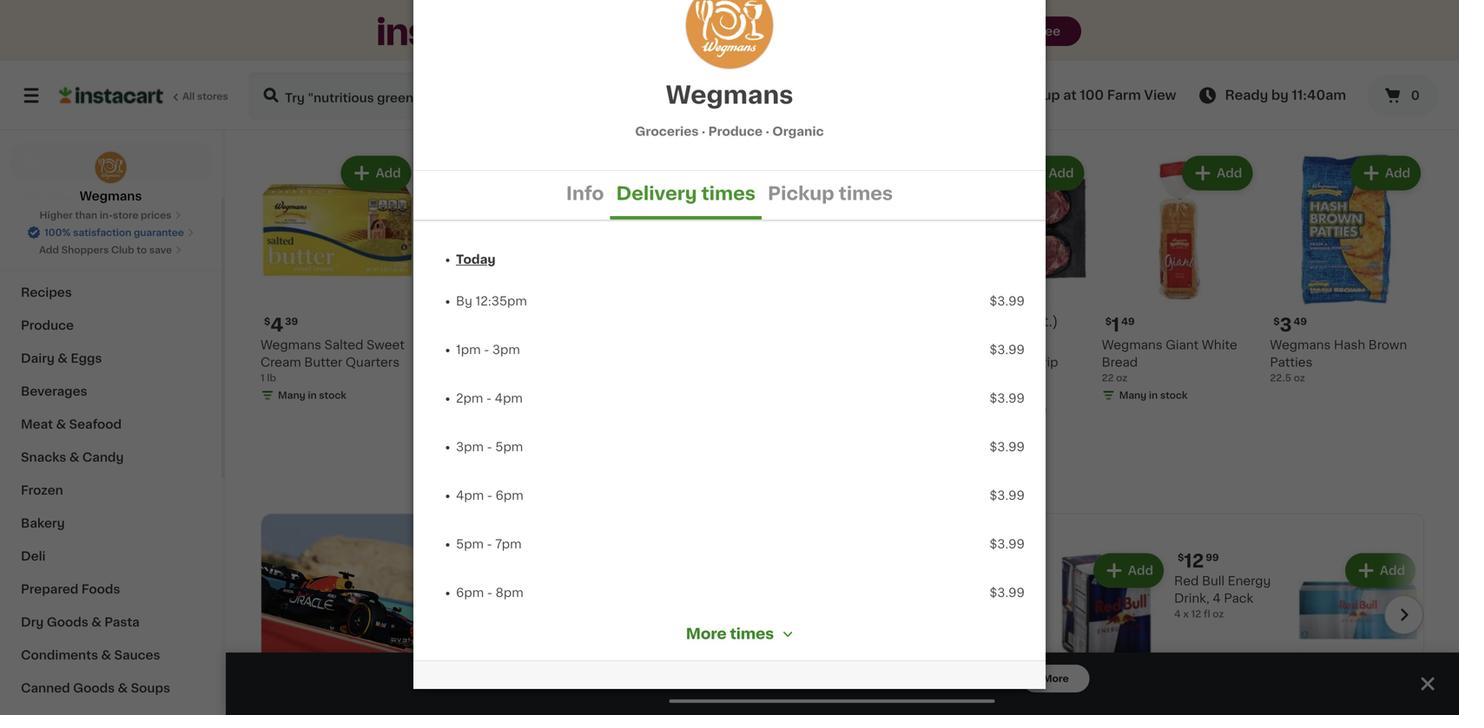 Task type: vqa. For each thing, say whether or not it's contained in the screenshot.
0.82
yes



Task type: locate. For each thing, give the bounding box(es) containing it.
red for red bull energy drink, 12 pack
[[922, 575, 947, 587]]

1 horizontal spatial drink,
[[1174, 593, 1210, 605]]

buy
[[49, 190, 73, 202]]

- up 8.6"
[[484, 344, 489, 356]]

1 horizontal spatial about
[[934, 405, 963, 414]]

about
[[597, 23, 626, 32], [934, 405, 963, 414]]

2 bull from the left
[[1202, 575, 1225, 587]]

1pm - 3pm
[[456, 344, 520, 356]]

1 red from the left
[[922, 575, 947, 587]]

1 horizontal spatial lb
[[652, 23, 661, 32]]

1 horizontal spatial 49
[[1294, 317, 1307, 327]]

1 vertical spatial 3pm
[[456, 441, 484, 453]]

more inside button
[[1043, 674, 1069, 684]]

4pm down 8.6"
[[495, 393, 523, 405]]

1 horizontal spatial more
[[1043, 674, 1069, 684]]

49 inside $ 3 49
[[1294, 317, 1307, 327]]

dry goods & pasta
[[21, 617, 140, 629]]

0 vertical spatial 6pm
[[496, 490, 523, 502]]

pickup
[[1014, 89, 1060, 102], [768, 185, 834, 203]]

pack for 4
[[1224, 593, 1253, 605]]

1 horizontal spatial wegmans logo image
[[686, 0, 773, 69]]

1 energy from the left
[[976, 575, 1019, 587]]

wegmans inside wegmans giant white bread 22 oz
[[1102, 339, 1163, 351]]

& left the candy
[[69, 452, 79, 464]]

lb for about 0.67 lb / package
[[988, 405, 997, 414]]

eggs
[[71, 353, 102, 365]]

foods
[[81, 584, 120, 596]]

3pm down 2pm on the left of page
[[456, 441, 484, 453]]

2 pack from the left
[[1224, 593, 1253, 605]]

stock down wegmans giant white bread 22 oz
[[1160, 391, 1188, 400]]

lb right 0.82
[[652, 23, 661, 32]]

0 horizontal spatial produce
[[21, 320, 74, 332]]

- left 8pm
[[487, 587, 492, 599]]

- for 6pm
[[487, 490, 492, 502]]

produce link
[[10, 309, 211, 342]]

1 horizontal spatial produce
[[708, 126, 763, 138]]

12 down $25.49 element
[[961, 593, 973, 605]]

1 horizontal spatial ·
[[766, 126, 770, 138]]

product group containing 3
[[1270, 153, 1424, 385]]

stock down each on the left top of the page
[[655, 40, 683, 49]]

pack inside red bull energy drink, 12 pack
[[976, 593, 1006, 605]]

& for dairy
[[58, 353, 68, 365]]

2 energy from the left
[[1228, 575, 1271, 587]]

lb left /
[[988, 405, 997, 414]]

wegmans inside wegmans hash brown patties 22.5 oz
[[1270, 339, 1331, 351]]

meat & seafood link
[[10, 408, 211, 441]]

1 down cream
[[261, 373, 265, 383]]

49 inside $ 1 49
[[1121, 317, 1135, 327]]

oz up sponsored badge image
[[774, 26, 786, 36]]

pack for 12
[[976, 593, 1006, 605]]

$3.99 up $25.49 element
[[990, 490, 1025, 502]]

0 horizontal spatial many in stock
[[278, 391, 346, 400]]

red for red bull energy drink, 4 pack 4 x 12 fl oz
[[1174, 575, 1199, 587]]

100% satisfaction guarantee button
[[27, 222, 194, 240]]

today
[[456, 254, 496, 266]]

red down $25.49 element
[[922, 575, 947, 587]]

4pm - 6pm
[[456, 490, 523, 502]]

more for more
[[1043, 674, 1069, 684]]

in down credit
[[644, 40, 653, 49]]

recipes
[[21, 287, 72, 299]]

- left 7pm at the left bottom of page
[[487, 538, 492, 551]]

snacks
[[21, 452, 66, 464]]

2 49 from the left
[[1294, 317, 1307, 327]]

condiments & sauces link
[[10, 639, 211, 672]]

0 vertical spatial lb
[[652, 23, 661, 32]]

times for more
[[730, 627, 774, 642]]

12 inside red bull energy drink, 12 pack
[[961, 593, 973, 605]]

$3.99 down $25.49 element
[[990, 587, 1025, 599]]

49 up bread
[[1121, 317, 1135, 327]]

dairy
[[21, 353, 55, 365]]


[[781, 628, 795, 642]]

tab list
[[413, 171, 1046, 220]]

0 vertical spatial pickup
[[1014, 89, 1060, 102]]

about left 0.82
[[597, 23, 626, 32]]

treatment tracker modal dialog
[[226, 653, 1459, 716]]

wegmans up medium,
[[429, 339, 490, 351]]

1 vertical spatial goods
[[73, 683, 115, 695]]

lb for about 0.82 lb each many in stock
[[652, 23, 661, 32]]

0 vertical spatial about
[[597, 23, 626, 32]]

0 horizontal spatial red
[[922, 575, 947, 587]]

2 vertical spatial 12
[[1191, 610, 1201, 619]]

view
[[1144, 89, 1176, 102]]

times inside more times 
[[730, 627, 774, 642]]

many in stock down butter
[[278, 391, 346, 400]]

red inside red bull energy drink, 12 pack
[[922, 575, 947, 587]]

1 horizontal spatial many in stock
[[446, 391, 515, 400]]

$ inside $ 12 99
[[1178, 553, 1184, 563]]

2 $3.99 from the top
[[990, 344, 1025, 356]]

about inside about 0.82 lb each many in stock
[[597, 23, 626, 32]]

0 horizontal spatial 1
[[261, 373, 265, 383]]

0 vertical spatial goods
[[47, 617, 88, 629]]

5pm - 7pm
[[456, 538, 522, 551]]

1 vertical spatial 1
[[261, 373, 265, 383]]

6pm up 7pm at the left bottom of page
[[496, 490, 523, 502]]

100% satisfaction guarantee
[[44, 228, 184, 238]]

0 horizontal spatial drink,
[[922, 593, 958, 605]]

oz for spinach
[[774, 26, 786, 36]]

$ inside $ 3 49
[[1274, 317, 1280, 327]]

order!
[[903, 24, 950, 39]]

$3.99 up red bull energy drink, 12 pack
[[990, 538, 1025, 551]]

$3.99 for 3pm
[[990, 344, 1025, 356]]

soups
[[131, 683, 170, 695]]

about left 0.67
[[934, 405, 963, 414]]

1 horizontal spatial 3pm
[[492, 344, 520, 356]]

4 $3.99 from the top
[[990, 441, 1025, 453]]

0 horizontal spatial about
[[597, 23, 626, 32]]

organic up spinach
[[791, 0, 839, 4]]

& left soups at the left bottom of page
[[118, 683, 128, 695]]

to
[[137, 245, 147, 255]]

butter
[[304, 356, 342, 369]]

0 horizontal spatial 6pm
[[456, 587, 484, 599]]

1 horizontal spatial bull
[[1202, 575, 1225, 587]]

& for meat
[[56, 419, 66, 431]]

wegmans up perfect
[[934, 339, 994, 351]]

goods for dry
[[47, 617, 88, 629]]

& left pasta
[[91, 617, 101, 629]]

6 $3.99 from the top
[[990, 538, 1025, 551]]

49
[[1121, 317, 1135, 327], [1294, 317, 1307, 327]]

bull inside red bull energy drink, 4 pack 4 x 12 fl oz
[[1202, 575, 1225, 587]]

4 inside soli organic baby spinach 4 oz
[[765, 26, 772, 36]]

0 horizontal spatial more
[[686, 627, 727, 642]]

1 horizontal spatial 4pm
[[495, 393, 523, 405]]

3 many in stock from the left
[[1119, 391, 1188, 400]]

energy for red bull energy drink, 12 pack
[[976, 575, 1019, 587]]

express icon image
[[378, 17, 551, 46]]

$3.99 right 0.67
[[990, 393, 1025, 405]]

- down 3pm - 5pm in the left bottom of the page
[[487, 490, 492, 502]]

0 horizontal spatial wegmans logo image
[[94, 151, 127, 184]]

6pm left 8pm
[[456, 587, 484, 599]]

0 horizontal spatial 5pm
[[456, 538, 484, 551]]

more
[[686, 627, 727, 642], [1043, 674, 1069, 684]]

1 horizontal spatial red
[[1174, 575, 1199, 587]]

0 vertical spatial more
[[686, 627, 727, 642]]

oz inside wegmans giant white bread 22 oz
[[1116, 373, 1128, 383]]

add inside "link"
[[39, 245, 59, 255]]

1 vertical spatial 6pm
[[456, 587, 484, 599]]

$3.99 up portion
[[990, 344, 1025, 356]]

0 vertical spatial organic
[[791, 0, 839, 4]]

0 horizontal spatial 49
[[1121, 317, 1135, 327]]

instacart logo image
[[59, 85, 163, 106]]

wegmans logo image inside wegmans link
[[94, 151, 127, 184]]

1 vertical spatial more
[[1043, 674, 1069, 684]]

lb down cream
[[267, 373, 276, 383]]

$ up the patties
[[1274, 317, 1280, 327]]

about inside item carousel region
[[934, 405, 963, 414]]

$3.99 for 7pm
[[990, 538, 1025, 551]]

soli
[[765, 0, 788, 4]]

0 horizontal spatial pack
[[976, 593, 1006, 605]]

many down bread
[[1119, 391, 1147, 400]]

0 vertical spatial wegmans logo image
[[686, 0, 773, 69]]

1 vertical spatial lb
[[267, 373, 276, 383]]

organic up pickup times
[[772, 126, 824, 138]]

1 vertical spatial pickup
[[768, 185, 834, 203]]

again
[[88, 190, 122, 202]]

- right 2pm on the left of page
[[486, 393, 492, 405]]

& left eggs at left
[[58, 353, 68, 365]]

1 horizontal spatial pickup
[[1014, 89, 1060, 102]]

1 horizontal spatial energy
[[1228, 575, 1271, 587]]

oz right fl
[[1213, 610, 1224, 619]]

/pkg
[[987, 315, 1018, 329]]

& for condiments
[[101, 650, 111, 662]]

x
[[1183, 610, 1189, 619]]

wegmans logo image
[[686, 0, 773, 69], [94, 151, 127, 184]]

beverages
[[21, 386, 87, 398]]

0.82
[[629, 23, 650, 32]]

pack inside red bull energy drink, 4 pack 4 x 12 fl oz
[[1224, 593, 1253, 605]]

salted
[[324, 339, 363, 351]]

wegmans up cream
[[261, 339, 321, 351]]

many
[[614, 40, 642, 49], [278, 391, 305, 400], [446, 391, 474, 400], [1119, 391, 1147, 400]]

& for snacks
[[69, 452, 79, 464]]

1 vertical spatial produce
[[21, 320, 74, 332]]

by
[[1271, 89, 1289, 102]]

lb inside about 0.82 lb each many in stock
[[652, 23, 661, 32]]

lb
[[652, 23, 661, 32], [267, 373, 276, 383], [988, 405, 997, 414]]

12 inside red bull energy drink, 4 pack 4 x 12 fl oz
[[1191, 610, 1201, 619]]

4 left 39
[[270, 316, 283, 334]]

0 vertical spatial 1
[[1112, 316, 1120, 334]]

product group
[[765, 0, 920, 53], [261, 153, 415, 406], [429, 153, 583, 406], [597, 153, 751, 389], [765, 153, 920, 493], [934, 153, 1088, 416], [1102, 153, 1256, 406], [1270, 153, 1424, 385]]

1 drink, from the left
[[922, 593, 958, 605]]

$3.99 down /
[[990, 441, 1025, 453]]

drink, up x
[[1174, 593, 1210, 605]]

49 right 3
[[1294, 317, 1307, 327]]

1 bull from the left
[[950, 575, 973, 587]]

- down 2pm - 4pm
[[487, 441, 492, 453]]

produce down "recipes"
[[21, 320, 74, 332]]

bull
[[950, 575, 973, 587], [1202, 575, 1225, 587]]

1 up bread
[[1112, 316, 1120, 334]]

1 horizontal spatial 5pm
[[495, 441, 523, 453]]

$ up bread
[[1105, 317, 1112, 327]]

bull inside red bull energy drink, 12 pack
[[950, 575, 973, 587]]

4pm up 5pm - 7pm
[[456, 490, 484, 502]]

$ left 99
[[1178, 553, 1184, 563]]

- for 5pm
[[487, 441, 492, 453]]

lb inside wegmans salted sweet cream butter quarters 1 lb
[[267, 373, 276, 383]]

satisfaction
[[73, 228, 131, 238]]

energy inside red bull energy drink, 4 pack 4 x 12 fl oz
[[1228, 575, 1271, 587]]

in-
[[100, 211, 113, 220]]

$3.99 for 5pm
[[990, 441, 1025, 453]]

pickup inside popup button
[[1014, 89, 1060, 102]]

oz right 22
[[1116, 373, 1128, 383]]

oz inside wegmans hash brown patties 22.5 oz
[[1294, 373, 1305, 383]]

4 down 99
[[1213, 593, 1221, 605]]

bull for 12
[[950, 575, 973, 587]]

drink, down $25.49 element
[[922, 593, 958, 605]]

1 horizontal spatial 1
[[1112, 316, 1120, 334]]

buy it again link
[[10, 179, 211, 214]]

3pm up 8.6"
[[492, 344, 520, 356]]

in
[[644, 40, 653, 49], [308, 391, 317, 400], [476, 391, 485, 400], [1149, 391, 1158, 400]]

1 vertical spatial about
[[934, 405, 963, 414]]

0 horizontal spatial energy
[[976, 575, 1019, 587]]

dairy & eggs
[[21, 353, 102, 365]]

0 horizontal spatial 4pm
[[456, 490, 484, 502]]

1 horizontal spatial 6pm
[[496, 490, 523, 502]]

times
[[701, 185, 756, 203], [839, 185, 893, 203], [730, 627, 774, 642]]

5pm left 7pm at the left bottom of page
[[456, 538, 484, 551]]

produce right groceries
[[708, 126, 763, 138]]

$3.99 for 8pm
[[990, 587, 1025, 599]]

strip
[[1029, 356, 1058, 369]]

bull down $25.49 element
[[950, 575, 973, 587]]

/
[[999, 405, 1003, 414]]

red inside red bull energy drink, 4 pack 4 x 12 fl oz
[[1174, 575, 1199, 587]]

more inside more times 
[[686, 627, 727, 642]]

1 49 from the left
[[1121, 317, 1135, 327]]

hash
[[1334, 339, 1365, 351]]

drink, inside red bull energy drink, 12 pack
[[922, 593, 958, 605]]

wegmans inside wegmans salted sweet cream butter quarters 1 lb
[[261, 339, 321, 351]]

wegmans inside wegmans paper plates, medium,  8.6"
[[429, 339, 490, 351]]

red
[[922, 575, 947, 587], [1174, 575, 1199, 587]]

wegmans for portion
[[934, 339, 994, 351]]

in down wegmans giant white bread 22 oz
[[1149, 391, 1158, 400]]

wegmans up bread
[[1102, 339, 1163, 351]]

goods down condiments & sauces
[[73, 683, 115, 695]]

higher
[[40, 211, 73, 220]]

2 horizontal spatial many in stock
[[1119, 391, 1188, 400]]

wegmans up higher than in-store prices link
[[80, 190, 142, 202]]

pickup inside tab
[[768, 185, 834, 203]]

red down $ 12 99
[[1174, 575, 1199, 587]]

wegmans up "groceries · produce · organic" at the top
[[666, 83, 793, 107]]

delivery
[[616, 185, 697, 203]]

12 right x
[[1191, 610, 1201, 619]]

goods
[[47, 617, 88, 629], [73, 683, 115, 695]]

0 button
[[1367, 75, 1438, 116]]

$ inside the $ 4 39
[[264, 317, 270, 327]]

by
[[456, 295, 472, 307]]

0 horizontal spatial ·
[[702, 126, 706, 138]]

$ inside $ 1 49
[[1105, 317, 1112, 327]]

$ for 3
[[1274, 317, 1280, 327]]

2pm
[[456, 393, 483, 405]]

3 $3.99 from the top
[[990, 393, 1025, 405]]

many in stock down wegmans giant white bread 22 oz
[[1119, 391, 1188, 400]]

wegmans inside the wegmans choice perfect portion strip steak
[[934, 339, 994, 351]]

0 vertical spatial 5pm
[[495, 441, 523, 453]]

goods down prepared foods
[[47, 617, 88, 629]]

1 pack from the left
[[976, 593, 1006, 605]]

$25.49 element
[[922, 550, 1039, 573]]

many down 5%
[[614, 40, 642, 49]]

1 vertical spatial 4pm
[[456, 490, 484, 502]]

bull down 99
[[1202, 575, 1225, 587]]

1 · from the left
[[702, 126, 706, 138]]

$3.99 up /pkg at the top right of the page
[[990, 295, 1025, 307]]

pickup times tab
[[762, 171, 899, 220]]

pack
[[976, 593, 1006, 605], [1224, 593, 1253, 605]]

0 vertical spatial 3pm
[[492, 344, 520, 356]]

$ left 39
[[264, 317, 270, 327]]

sellers
[[309, 98, 375, 117]]

many in stock down 8.6"
[[446, 391, 515, 400]]

6pm
[[496, 490, 523, 502], [456, 587, 484, 599]]

1 vertical spatial 12
[[961, 593, 973, 605]]

0 vertical spatial 12
[[1184, 552, 1204, 570]]

at
[[1063, 89, 1077, 102]]

12
[[1184, 552, 1204, 570], [961, 593, 973, 605], [1191, 610, 1201, 619]]

2 red from the left
[[1174, 575, 1199, 587]]

None search field
[[248, 71, 759, 120]]

stock down butter
[[319, 391, 346, 400]]

than
[[75, 211, 97, 220]]

it
[[76, 190, 85, 202]]

wegmans up the patties
[[1270, 339, 1331, 351]]

dry goods & pasta link
[[10, 606, 211, 639]]

oz inside soli organic baby spinach 4 oz
[[774, 26, 786, 36]]

2pm - 4pm
[[456, 393, 523, 405]]

0 horizontal spatial pickup
[[768, 185, 834, 203]]

0 horizontal spatial 3pm
[[456, 441, 484, 453]]

2 vertical spatial lb
[[988, 405, 997, 414]]

oz down the patties
[[1294, 373, 1305, 383]]

eligible
[[789, 24, 844, 39]]

stock
[[655, 40, 683, 49], [319, 391, 346, 400], [487, 391, 515, 400], [1160, 391, 1188, 400]]

about 0.67 lb / package
[[934, 405, 1047, 414]]

drink, inside red bull energy drink, 4 pack 4 x 12 fl oz
[[1174, 593, 1210, 605]]

more for more times 
[[686, 627, 727, 642]]

0 horizontal spatial lb
[[267, 373, 276, 383]]

4 left x
[[1174, 610, 1181, 619]]

4 down spinach
[[765, 26, 772, 36]]

1 many in stock from the left
[[278, 391, 346, 400]]

stores
[[197, 92, 228, 101]]

0
[[1411, 89, 1420, 102]]

5 $3.99 from the top
[[990, 490, 1025, 502]]

1 vertical spatial wegmans logo image
[[94, 151, 127, 184]]

$3.99
[[990, 295, 1025, 307], [990, 344, 1025, 356], [990, 393, 1025, 405], [990, 441, 1025, 453], [990, 490, 1025, 502], [990, 538, 1025, 551], [990, 587, 1025, 599]]

& right meat
[[56, 419, 66, 431]]

& left sauces
[[101, 650, 111, 662]]

12 left 99
[[1184, 552, 1204, 570]]

$3.99 for 6pm
[[990, 490, 1025, 502]]

energy inside red bull energy drink, 12 pack
[[976, 575, 1019, 587]]

$
[[264, 317, 270, 327], [1105, 317, 1112, 327], [1274, 317, 1280, 327], [1178, 553, 1184, 563]]

stock right 2pm on the left of page
[[487, 391, 515, 400]]

2 horizontal spatial lb
[[988, 405, 997, 414]]

2 drink, from the left
[[1174, 593, 1210, 605]]

1 horizontal spatial pack
[[1224, 593, 1253, 605]]

0 horizontal spatial bull
[[950, 575, 973, 587]]

$ for 12
[[1178, 553, 1184, 563]]

times for pickup
[[839, 185, 893, 203]]

canned
[[21, 683, 70, 695]]

1pm
[[456, 344, 481, 356]]

7 $3.99 from the top
[[990, 587, 1025, 599]]

5pm up 4pm - 6pm
[[495, 441, 523, 453]]



Task type: describe. For each thing, give the bounding box(es) containing it.
product group containing 4
[[261, 153, 415, 406]]

more times 
[[686, 627, 795, 642]]

giant
[[1166, 339, 1199, 351]]

steak
[[934, 374, 968, 386]]

$3.99 for 4pm
[[990, 393, 1025, 405]]

condiments & sauces
[[21, 650, 160, 662]]

groceries
[[635, 126, 699, 138]]

pickup for pickup times
[[768, 185, 834, 203]]

many in stock for 4
[[278, 391, 346, 400]]

canned goods & soups link
[[10, 672, 211, 705]]

brown
[[1368, 339, 1407, 351]]

bull for 4
[[1202, 575, 1225, 587]]

pickup
[[848, 24, 900, 39]]

all stores link
[[59, 71, 229, 120]]

wegmans paper plates, medium,  8.6"
[[429, 339, 572, 369]]

tab list containing info
[[413, 171, 1046, 220]]

- for 3pm
[[484, 344, 489, 356]]

earn
[[565, 24, 600, 39]]

meat
[[21, 419, 53, 431]]

plates,
[[531, 339, 572, 351]]

delivery times tab
[[610, 171, 762, 220]]

wegmans for bread
[[1102, 339, 1163, 351]]

try
[[1012, 25, 1032, 37]]

frozen
[[21, 485, 63, 497]]

about for about 0.67 lb / package
[[934, 405, 963, 414]]

product group containing soli organic baby spinach
[[765, 0, 920, 53]]

oz for patties
[[1294, 373, 1305, 383]]

candy
[[82, 452, 124, 464]]

12:35pm
[[475, 295, 527, 307]]

meat & seafood
[[21, 419, 122, 431]]

/pkg (est.)
[[987, 315, 1058, 329]]

$ 12 99
[[1178, 552, 1219, 570]]

wegmans giant white bread 22 oz
[[1102, 339, 1237, 383]]

wegmans choice perfect portion strip steak
[[934, 339, 1058, 386]]

oz inside red bull energy drink, 4 pack 4 x 12 fl oz
[[1213, 610, 1224, 619]]

higher than in-store prices link
[[40, 208, 182, 222]]

$ for 1
[[1105, 317, 1112, 327]]

ready by 11:40am
[[1225, 89, 1346, 102]]

guarantee
[[134, 228, 184, 238]]

back
[[679, 24, 716, 39]]

add link
[[1298, 550, 1459, 672]]

1 vertical spatial organic
[[772, 126, 824, 138]]

prices
[[141, 211, 171, 220]]

add shoppers club to save
[[39, 245, 172, 255]]

about for about 0.82 lb each many in stock
[[597, 23, 626, 32]]

item carousel region
[[261, 90, 1424, 500]]

seafood
[[69, 419, 122, 431]]

8pm
[[495, 587, 523, 599]]

1 vertical spatial 5pm
[[456, 538, 484, 551]]

times for delivery
[[701, 185, 756, 203]]

many in stock for 1
[[1119, 391, 1188, 400]]

all stores
[[182, 92, 228, 101]]

100%
[[44, 228, 71, 238]]

wegmans salted sweet cream butter quarters 1 lb
[[261, 339, 405, 383]]

info tab
[[560, 171, 610, 220]]

cream
[[261, 356, 301, 369]]

many down medium,
[[446, 391, 474, 400]]

bakery
[[21, 518, 65, 530]]

49 for 1
[[1121, 317, 1135, 327]]

red bull energy drink, 4 pack 4 x 12 fl oz
[[1174, 575, 1271, 619]]

earn 5% credit back on every eligible pickup order!
[[565, 24, 950, 39]]

save
[[149, 245, 172, 255]]

in down butter
[[308, 391, 317, 400]]

49 for 3
[[1294, 317, 1307, 327]]

all
[[182, 92, 195, 101]]

in down 8.6"
[[476, 391, 485, 400]]

- for 7pm
[[487, 538, 492, 551]]

product group containing /pkg (est.)
[[934, 153, 1088, 416]]

0 vertical spatial produce
[[708, 126, 763, 138]]

$ for 4
[[264, 317, 270, 327]]

in inside about 0.82 lb each many in stock
[[644, 40, 653, 49]]

wegmans hash brown patties 22.5 oz
[[1270, 339, 1407, 383]]

groceries · produce · organic
[[635, 126, 824, 138]]

club
[[111, 245, 134, 255]]

1 inside wegmans salted sweet cream butter quarters 1 lb
[[261, 373, 265, 383]]

many inside about 0.82 lb each many in stock
[[614, 40, 642, 49]]

stock inside about 0.82 lb each many in stock
[[655, 40, 683, 49]]

soli organic baby spinach 4 oz
[[765, 0, 874, 36]]

info
[[566, 185, 604, 203]]

organic inside soli organic baby spinach 4 oz
[[791, 0, 839, 4]]

4 inside item carousel region
[[270, 316, 283, 334]]

2 many in stock from the left
[[446, 391, 515, 400]]

many down cream
[[278, 391, 305, 400]]

6pm - 8pm
[[456, 587, 523, 599]]

white
[[1202, 339, 1237, 351]]

nsored
[[653, 634, 688, 643]]

goods for canned
[[73, 683, 115, 695]]

11:40am
[[1292, 89, 1346, 102]]

energy for red bull energy drink, 4 pack 4 x 12 fl oz
[[1228, 575, 1271, 587]]

lists
[[49, 225, 79, 237]]

red bull energy drinks image
[[261, 515, 619, 716]]

2 · from the left
[[766, 126, 770, 138]]

8.6"
[[485, 356, 510, 369]]

22.5
[[1270, 373, 1291, 383]]

wegmans for cream
[[261, 339, 321, 351]]

medium,
[[429, 356, 482, 369]]

sponsored badge image
[[765, 39, 818, 49]]

product group containing 1
[[1102, 153, 1256, 406]]

prepared
[[21, 584, 78, 596]]

more button
[[1022, 665, 1090, 693]]

deli link
[[10, 540, 211, 573]]

$ 1 49
[[1105, 316, 1135, 334]]

pickup for pickup at 100 farm view
[[1014, 89, 1060, 102]]

red bull energy drink, 12 pack
[[922, 575, 1019, 605]]

higher than in-store prices
[[40, 211, 171, 220]]

bread
[[1102, 356, 1138, 369]]

snacks & candy
[[21, 452, 124, 464]]

pickup at 100 farm view button
[[986, 71, 1176, 120]]

perfect
[[934, 356, 979, 369]]

22
[[1102, 373, 1114, 383]]

99
[[1206, 553, 1219, 563]]

pickup times
[[768, 185, 893, 203]]

- for 4pm
[[486, 393, 492, 405]]

wegmans for patties
[[1270, 339, 1331, 351]]

oz for bread
[[1116, 373, 1128, 383]]

drink, for 12
[[922, 593, 958, 605]]

red bull energy drinks image
[[634, 550, 665, 581]]

free
[[1035, 25, 1061, 37]]

(est.)
[[1021, 315, 1058, 329]]

ready by 11:40am link
[[1197, 85, 1346, 106]]

- for 8pm
[[487, 587, 492, 599]]

beverages link
[[10, 375, 211, 408]]

every
[[742, 24, 785, 39]]

drink, for 4
[[1174, 593, 1210, 605]]

day
[[677, 594, 709, 609]]

0 vertical spatial 4pm
[[495, 393, 523, 405]]

essentials
[[634, 613, 714, 628]]

dairy & eggs link
[[10, 342, 211, 375]]

on
[[720, 24, 739, 39]]

delivery times
[[616, 185, 756, 203]]

wegmans for medium,
[[429, 339, 490, 351]]

$ 3 49
[[1274, 316, 1307, 334]]

credit
[[630, 24, 675, 39]]

quarters
[[346, 356, 400, 369]]

1 $3.99 from the top
[[990, 295, 1025, 307]]

choice
[[997, 339, 1041, 351]]



